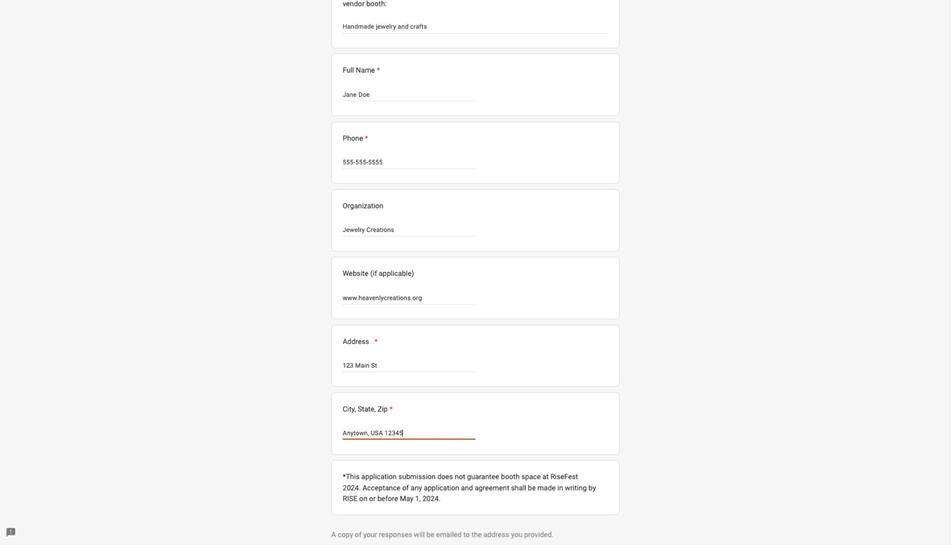 Task type: describe. For each thing, give the bounding box(es) containing it.
3 heading from the top
[[343, 336, 378, 347]]

report a problem to google image
[[5, 528, 16, 538]]



Task type: vqa. For each thing, say whether or not it's contained in the screenshot.
Required question element related to second heading from the top
yes



Task type: locate. For each thing, give the bounding box(es) containing it.
4 heading from the top
[[343, 404, 393, 415]]

None text field
[[343, 157, 476, 168], [343, 225, 476, 236], [343, 361, 476, 371], [343, 157, 476, 168], [343, 225, 476, 236], [343, 361, 476, 371]]

list
[[331, 0, 620, 516]]

None text field
[[343, 22, 608, 33], [343, 89, 476, 100], [343, 293, 476, 304], [343, 428, 476, 439], [343, 22, 608, 33], [343, 89, 476, 100], [343, 293, 476, 304], [343, 428, 476, 439]]

1 heading from the top
[[343, 65, 380, 76]]

required question element
[[375, 65, 380, 76], [363, 133, 368, 144], [373, 336, 378, 347], [388, 404, 393, 415]]

2 heading from the top
[[343, 133, 368, 144]]

list item
[[331, 461, 620, 516]]

heading
[[343, 65, 380, 76], [343, 133, 368, 144], [343, 336, 378, 347], [343, 404, 393, 415]]



